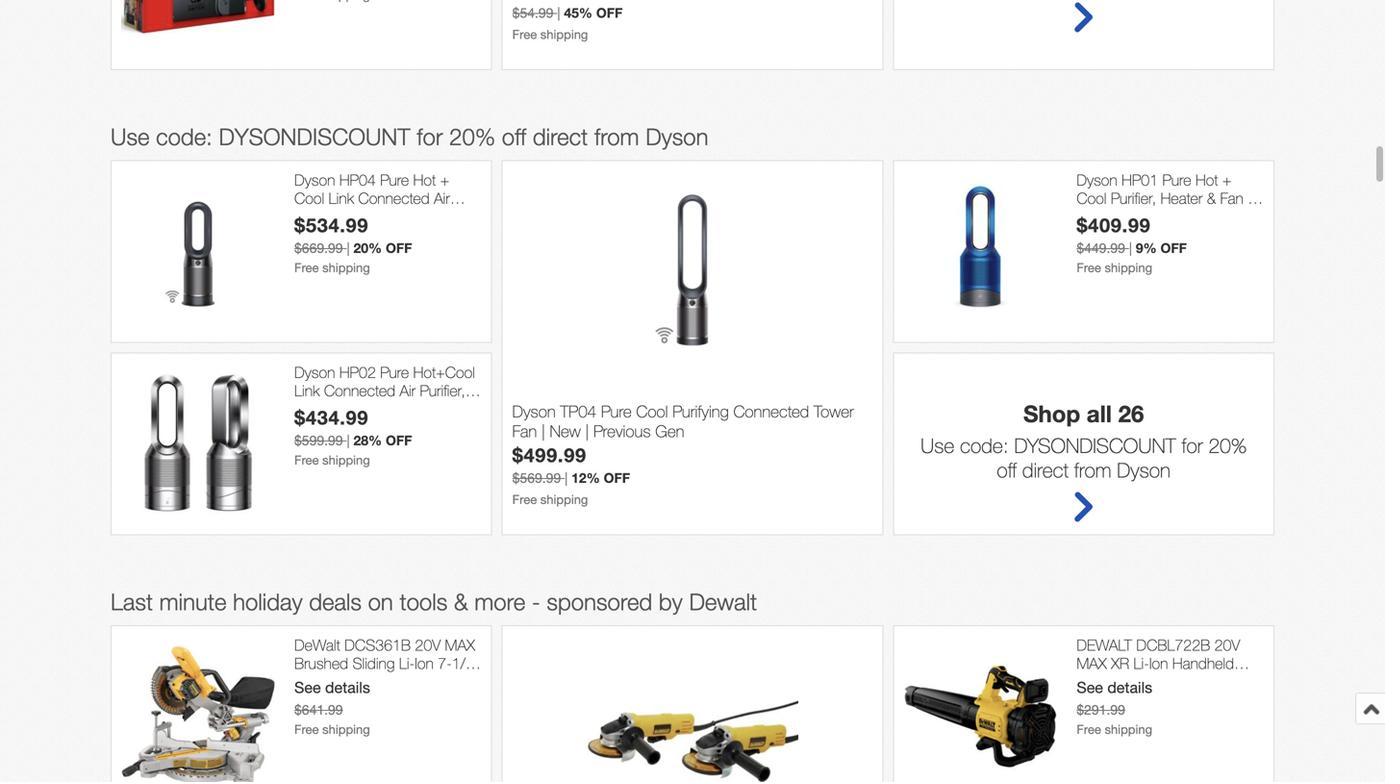 Task type: vqa. For each thing, say whether or not it's contained in the screenshot.
the shipping in the See Details $641.99 Free Shipping
yes



Task type: describe. For each thing, give the bounding box(es) containing it.
shop
[[1024, 400, 1081, 427]]

free inside $434.99 $599.99 | 28% off free shipping
[[294, 452, 319, 467]]

dewalt dcs361b 20v max brushed sliding li-ion 7-1/4" cordless miter saw new link
[[294, 636, 482, 691]]

dyson for fan
[[512, 402, 556, 421]]

direct inside shop all 26 use code: dysondiscount for 20% off direct from dyson
[[1023, 458, 1069, 482]]

$499.99
[[512, 443, 587, 466]]

free inside $409.99 $449.99 | 9% off free shipping
[[1077, 260, 1101, 275]]

gen inside 'dyson tp04 pure cool purifying connected tower fan | new | previous gen $499.99 $569.99 | 12% off free shipping'
[[655, 421, 685, 441]]

20% inside shop all 26 use code: dysondiscount for 20% off direct from dyson
[[1209, 433, 1247, 457]]

by
[[659, 588, 683, 615]]

dyson hp01 pure hot + cool purifier, heater & fan | new | previous gen
[[1077, 171, 1251, 226]]

tp04
[[560, 402, 597, 421]]

ion inside dewalt dcbl722b 20v max xr li-ion handheld blower (tool only) (5 ah) new
[[1150, 654, 1168, 673]]

code: inside shop all 26 use code: dysondiscount for 20% off direct from dyson
[[960, 433, 1009, 457]]

& inside dyson hp04 pure hot + cool link connected air purifier, heater & fan | new |
[[390, 208, 400, 226]]

new inside dyson hp02 pure hot+cool link connected air purifier, heater & fan | new |
[[389, 400, 419, 418]]

from inside shop all 26 use code: dysondiscount for 20% off direct from dyson
[[1075, 458, 1112, 482]]

off inside $409.99 $449.99 | 9% off free shipping
[[1161, 240, 1187, 256]]

sponsored
[[547, 588, 653, 615]]

li- inside dewalt dcbl722b 20v max xr li-ion handheld blower (tool only) (5 ah) new
[[1134, 654, 1150, 673]]

dyson inside shop all 26 use code: dysondiscount for 20% off direct from dyson
[[1117, 458, 1171, 482]]

see details $641.99 free shipping
[[294, 679, 370, 737]]

dyson hp01 pure hot + cool purifier, heater & fan | new | previous gen link
[[1077, 171, 1264, 226]]

0 vertical spatial 20%
[[449, 123, 496, 150]]

1/4"
[[452, 654, 479, 673]]

free inside see details $641.99 free shipping
[[294, 722, 319, 737]]

dyson tp04 pure cool purifying connected tower fan | new | previous gen link
[[512, 402, 873, 443]]

7-
[[438, 654, 452, 673]]

purifier, inside dyson hp01 pure hot + cool purifier, heater & fan | new | previous gen
[[1111, 189, 1157, 207]]

dyson hp04 pure hot + cool link connected air purifier, heater & fan | new |
[[294, 171, 476, 226]]

dewalt dcbl722b 20v max xr li-ion handheld blower (tool only) (5 ah) new link
[[1077, 636, 1264, 710]]

link inside dyson hp02 pure hot+cool link connected air purifier, heater & fan | new |
[[294, 382, 320, 400]]

pure for $434.99
[[380, 363, 409, 381]]

deals
[[309, 588, 362, 615]]

on
[[368, 588, 393, 615]]

+ for $409.99
[[1223, 171, 1232, 189]]

saw
[[391, 673, 419, 691]]

details for xr
[[1108, 679, 1153, 696]]

free inside 'dyson tp04 pure cool purifying connected tower fan | new | previous gen $499.99 $569.99 | 12% off free shipping'
[[512, 492, 537, 507]]

$54.99 | 45% off free shipping
[[512, 5, 623, 42]]

shipping inside $409.99 $449.99 | 9% off free shipping
[[1105, 260, 1153, 275]]

cordless
[[294, 673, 352, 691]]

dyson tp04 pure cool purifying connected tower fan | new | previous gen $499.99 $569.99 | 12% off free shipping
[[512, 402, 854, 507]]

link inside dyson hp04 pure hot + cool link connected air purifier, heater & fan | new |
[[329, 189, 354, 207]]

last
[[111, 588, 153, 615]]

+ for $534.99
[[440, 171, 449, 189]]

hot+cool
[[413, 363, 475, 381]]

0 horizontal spatial use
[[111, 123, 150, 150]]

off inside $54.99 | 45% off free shipping
[[596, 5, 623, 20]]

all
[[1087, 400, 1112, 427]]

fan inside dyson hp04 pure hot + cool link connected air purifier, heater & fan | new |
[[404, 208, 427, 226]]

$434.99
[[294, 406, 369, 429]]

| inside $534.99 $669.99 | 20% off free shipping
[[347, 240, 350, 256]]

for inside shop all 26 use code: dysondiscount for 20% off direct from dyson
[[1182, 433, 1203, 457]]

cool inside 'dyson tp04 pure cool purifying connected tower fan | new | previous gen $499.99 $569.99 | 12% off free shipping'
[[636, 402, 668, 421]]

pure for $534.99
[[380, 171, 409, 189]]

previous inside 'dyson tp04 pure cool purifying connected tower fan | new | previous gen $499.99 $569.99 | 12% off free shipping'
[[594, 421, 651, 441]]

max for blower
[[1077, 654, 1107, 673]]

dyson hp02 pure hot+cool link connected air purifier, heater & fan | new | link
[[294, 363, 482, 418]]

$449.99
[[1077, 240, 1126, 256]]

$54.99
[[512, 5, 554, 20]]

$569.99
[[512, 470, 561, 486]]

xr
[[1111, 654, 1130, 673]]

dysondiscount inside shop all 26 use code: dysondiscount for 20% off direct from dyson
[[1015, 433, 1176, 457]]

hot for $534.99
[[413, 171, 436, 189]]

air inside dyson hp02 pure hot+cool link connected air purifier, heater & fan | new |
[[400, 382, 416, 400]]

& inside dyson hp01 pure hot + cool purifier, heater & fan | new | previous gen
[[1207, 189, 1216, 207]]

shop all 26 use code: dysondiscount for 20% off direct from dyson
[[921, 400, 1247, 482]]

free inside see details $291.99 free shipping
[[1077, 722, 1101, 737]]

$641.99
[[294, 702, 343, 718]]

20v for ion
[[415, 636, 441, 654]]

see for dewalt dcbl722b 20v max xr li-ion handheld blower (tool only) (5 ah) new
[[1077, 679, 1103, 696]]

off inside $434.99 $599.99 | 28% off free shipping
[[386, 432, 412, 448]]

ah)
[[1212, 673, 1233, 691]]

| inside $434.99 $599.99 | 28% off free shipping
[[347, 432, 350, 448]]

$434.99 $599.99 | 28% off free shipping
[[294, 406, 412, 467]]

miter
[[356, 673, 387, 691]]

tools
[[400, 588, 448, 615]]

dewalt
[[689, 588, 757, 615]]

shipping inside $434.99 $599.99 | 28% off free shipping
[[322, 452, 370, 467]]

dewalt
[[1077, 636, 1132, 654]]

shipping inside see details $641.99 free shipping
[[322, 722, 370, 737]]

see for dewalt dcs361b 20v max brushed sliding li-ion 7-1/4" cordless miter saw new
[[294, 679, 321, 696]]

off inside shop all 26 use code: dysondiscount for 20% off direct from dyson
[[997, 458, 1017, 482]]

fan inside 'dyson tp04 pure cool purifying connected tower fan | new | previous gen $499.99 $569.99 | 12% off free shipping'
[[512, 421, 537, 441]]

heater inside dyson hp04 pure hot + cool link connected air purifier, heater & fan | new |
[[344, 208, 386, 226]]



Task type: locate. For each thing, give the bounding box(es) containing it.
heater up $409.99 $449.99 | 9% off free shipping at the top right of page
[[1161, 189, 1203, 207]]

& inside dyson hp02 pure hot+cool link connected air purifier, heater & fan | new |
[[341, 400, 350, 418]]

2 li- from the left
[[1134, 654, 1150, 673]]

+ right hp01
[[1223, 171, 1232, 189]]

dyson inside dyson hp04 pure hot + cool link connected air purifier, heater & fan | new |
[[294, 171, 335, 189]]

2 + from the left
[[1223, 171, 1232, 189]]

0 horizontal spatial gen
[[655, 421, 685, 441]]

dysondiscount up hp04
[[219, 123, 410, 150]]

20v up 7-
[[415, 636, 441, 654]]

0 vertical spatial max
[[445, 636, 475, 654]]

free inside $534.99 $669.99 | 20% off free shipping
[[294, 260, 319, 275]]

free down "$291.99"
[[1077, 722, 1101, 737]]

+
[[440, 171, 449, 189], [1223, 171, 1232, 189]]

1 vertical spatial previous
[[594, 421, 651, 441]]

0 horizontal spatial see
[[294, 679, 321, 696]]

dysondiscount
[[219, 123, 410, 150], [1015, 433, 1176, 457]]

heater inside dyson hp02 pure hot+cool link connected air purifier, heater & fan | new |
[[294, 400, 336, 418]]

ion inside dewalt dcs361b 20v max brushed sliding li-ion 7-1/4" cordless miter saw new
[[415, 654, 434, 673]]

1 li- from the left
[[399, 654, 415, 673]]

new down 7-
[[424, 673, 453, 691]]

off
[[596, 5, 623, 20], [502, 123, 526, 150], [386, 240, 412, 256], [1161, 240, 1187, 256], [386, 432, 412, 448], [997, 458, 1017, 482], [604, 470, 630, 486]]

connected inside dyson hp04 pure hot + cool link connected air purifier, heater & fan | new |
[[358, 189, 430, 207]]

shipping down 9%
[[1105, 260, 1153, 275]]

dyson for heater
[[1077, 171, 1118, 189]]

purifier, down 'hot+cool'
[[420, 382, 465, 400]]

2 see from the left
[[1077, 679, 1103, 696]]

see details $291.99 free shipping
[[1077, 679, 1153, 737]]

dewalt
[[294, 636, 340, 654]]

for
[[417, 123, 443, 150], [1182, 433, 1203, 457]]

2 details from the left
[[1108, 679, 1153, 696]]

previous
[[1118, 208, 1172, 226], [594, 421, 651, 441]]

dysondiscount down all
[[1015, 433, 1176, 457]]

new inside dyson hp04 pure hot + cool link connected air purifier, heater & fan | new |
[[439, 208, 468, 226]]

off inside 'dyson tp04 pure cool purifying connected tower fan | new | previous gen $499.99 $569.99 | 12% off free shipping'
[[604, 470, 630, 486]]

new
[[439, 208, 468, 226], [1077, 208, 1106, 226], [389, 400, 419, 418], [550, 421, 581, 441], [424, 673, 453, 691], [1077, 691, 1106, 710]]

cool
[[294, 189, 324, 207], [1077, 189, 1107, 207], [636, 402, 668, 421]]

1 vertical spatial code:
[[960, 433, 1009, 457]]

0 horizontal spatial hot
[[413, 171, 436, 189]]

dcbl722b
[[1137, 636, 1211, 654]]

| inside $54.99 | 45% off free shipping
[[557, 5, 560, 20]]

purifier, inside dyson hp02 pure hot+cool link connected air purifier, heater & fan | new |
[[420, 382, 465, 400]]

purifier, down hp01
[[1111, 189, 1157, 207]]

free inside $54.99 | 45% off free shipping
[[512, 27, 537, 42]]

pure for $409.99
[[1163, 171, 1192, 189]]

dyson inside dyson hp01 pure hot + cool purifier, heater & fan | new | previous gen
[[1077, 171, 1118, 189]]

new down 'hot+cool'
[[389, 400, 419, 418]]

1 vertical spatial gen
[[655, 421, 685, 441]]

shipping down 45%
[[541, 27, 588, 42]]

0 horizontal spatial air
[[400, 382, 416, 400]]

0 vertical spatial code:
[[156, 123, 212, 150]]

fan inside dyson hp02 pure hot+cool link connected air purifier, heater & fan | new |
[[354, 400, 377, 418]]

1 horizontal spatial air
[[434, 189, 450, 207]]

1 horizontal spatial for
[[1182, 433, 1203, 457]]

2 vertical spatial connected
[[734, 402, 809, 421]]

cool inside dyson hp04 pure hot + cool link connected air purifier, heater & fan | new |
[[294, 189, 324, 207]]

2 horizontal spatial 20%
[[1209, 433, 1247, 457]]

pure right tp04
[[601, 402, 632, 421]]

$534.99 $669.99 | 20% off free shipping
[[294, 213, 412, 275]]

hp02
[[339, 363, 376, 381]]

1 vertical spatial from
[[1075, 458, 1112, 482]]

0 vertical spatial air
[[434, 189, 450, 207]]

hp01
[[1122, 171, 1159, 189]]

shipping inside see details $291.99 free shipping
[[1105, 722, 1153, 737]]

free down $449.99
[[1077, 260, 1101, 275]]

1 vertical spatial 20%
[[354, 240, 382, 256]]

shipping down $641.99
[[322, 722, 370, 737]]

use
[[111, 123, 150, 150], [921, 433, 955, 457]]

1 horizontal spatial cool
[[636, 402, 668, 421]]

20% inside $534.99 $669.99 | 20% off free shipping
[[354, 240, 382, 256]]

28%
[[354, 432, 382, 448]]

details down the sliding
[[325, 679, 370, 696]]

li- up saw on the left of page
[[399, 654, 415, 673]]

0 vertical spatial dysondiscount
[[219, 123, 410, 150]]

1 + from the left
[[440, 171, 449, 189]]

cool left the purifying
[[636, 402, 668, 421]]

shipping inside $534.99 $669.99 | 20% off free shipping
[[322, 260, 370, 275]]

gen inside dyson hp01 pure hot + cool purifier, heater & fan | new | previous gen
[[1176, 208, 1204, 226]]

new inside dewalt dcs361b 20v max brushed sliding li-ion 7-1/4" cordless miter saw new
[[424, 673, 453, 691]]

free
[[512, 27, 537, 42], [294, 260, 319, 275], [1077, 260, 1101, 275], [294, 452, 319, 467], [512, 492, 537, 507], [294, 722, 319, 737], [1077, 722, 1101, 737]]

tower
[[814, 402, 854, 421]]

max for 7-
[[445, 636, 475, 654]]

1 horizontal spatial from
[[1075, 458, 1112, 482]]

0 horizontal spatial from
[[594, 123, 639, 150]]

max up blower
[[1077, 654, 1107, 673]]

hp04
[[339, 171, 376, 189]]

$409.99
[[1077, 213, 1151, 236]]

see details link down the "xr"
[[1077, 679, 1153, 696]]

$599.99
[[294, 432, 343, 448]]

connected left tower
[[734, 402, 809, 421]]

details down the "xr"
[[1108, 679, 1153, 696]]

1 horizontal spatial gen
[[1176, 208, 1204, 226]]

li- inside dewalt dcs361b 20v max brushed sliding li-ion 7-1/4" cordless miter saw new
[[399, 654, 415, 673]]

0 vertical spatial connected
[[358, 189, 430, 207]]

new inside 'dyson tp04 pure cool purifying connected tower fan | new | previous gen $499.99 $569.99 | 12% off free shipping'
[[550, 421, 581, 441]]

dyson
[[646, 123, 709, 150], [294, 171, 335, 189], [1077, 171, 1118, 189], [294, 363, 335, 381], [512, 402, 556, 421], [1117, 458, 1171, 482]]

1 horizontal spatial purifier,
[[420, 382, 465, 400]]

20v up handheld
[[1215, 636, 1241, 654]]

0 vertical spatial gen
[[1176, 208, 1204, 226]]

free down $54.99
[[512, 27, 537, 42]]

0 horizontal spatial 20v
[[415, 636, 441, 654]]

brushed
[[294, 654, 348, 673]]

1 horizontal spatial li-
[[1134, 654, 1150, 673]]

max inside dewalt dcs361b 20v max brushed sliding li-ion 7-1/4" cordless miter saw new
[[445, 636, 475, 654]]

blower
[[1077, 673, 1121, 691]]

|
[[557, 5, 560, 20], [1248, 189, 1251, 207], [431, 208, 435, 226], [473, 208, 476, 226], [1110, 208, 1114, 226], [347, 240, 350, 256], [1129, 240, 1132, 256], [382, 400, 385, 418], [423, 400, 426, 418], [542, 421, 545, 441], [585, 421, 589, 441], [347, 432, 350, 448], [565, 470, 568, 486]]

0 vertical spatial previous
[[1118, 208, 1172, 226]]

20v inside dewalt dcs361b 20v max brushed sliding li-ion 7-1/4" cordless miter saw new
[[415, 636, 441, 654]]

pure
[[380, 171, 409, 189], [1163, 171, 1192, 189], [380, 363, 409, 381], [601, 402, 632, 421]]

new down tp04
[[550, 421, 581, 441]]

2 hot from the left
[[1196, 171, 1219, 189]]

holiday
[[233, 588, 303, 615]]

cool for $409.99
[[1077, 189, 1107, 207]]

1 horizontal spatial 20v
[[1215, 636, 1241, 654]]

ion left 7-
[[415, 654, 434, 673]]

hot for $409.99
[[1196, 171, 1219, 189]]

new down blower
[[1077, 691, 1106, 710]]

dyson for purifier,
[[294, 363, 335, 381]]

+ inside dyson hp01 pure hot + cool purifier, heater & fan | new | previous gen
[[1223, 171, 1232, 189]]

1 horizontal spatial link
[[329, 189, 354, 207]]

1 horizontal spatial max
[[1077, 654, 1107, 673]]

1 vertical spatial direct
[[1023, 458, 1069, 482]]

2 vertical spatial 20%
[[1209, 433, 1247, 457]]

free down $569.99
[[512, 492, 537, 507]]

1 see details link from the left
[[294, 679, 370, 696]]

0 horizontal spatial li-
[[399, 654, 415, 673]]

1 vertical spatial use
[[921, 433, 955, 457]]

1 horizontal spatial see
[[1077, 679, 1103, 696]]

$409.99 $449.99 | 9% off free shipping
[[1077, 213, 1187, 275]]

connected inside dyson hp02 pure hot+cool link connected air purifier, heater & fan | new |
[[324, 382, 395, 400]]

connected down hp02 at the top left of the page
[[324, 382, 395, 400]]

0 horizontal spatial details
[[325, 679, 370, 696]]

shipping down 28%
[[322, 452, 370, 467]]

use inside shop all 26 use code: dysondiscount for 20% off direct from dyson
[[921, 433, 955, 457]]

connected
[[358, 189, 430, 207], [324, 382, 395, 400], [734, 402, 809, 421]]

shipping down "12%"
[[541, 492, 588, 507]]

1 horizontal spatial direct
[[1023, 458, 1069, 482]]

dyson hp02 pure hot+cool link connected air purifier, heater & fan | new |
[[294, 363, 475, 418]]

purifier, up $669.99
[[294, 208, 340, 226]]

0 vertical spatial for
[[417, 123, 443, 150]]

see inside see details $291.99 free shipping
[[1077, 679, 1103, 696]]

from
[[594, 123, 639, 150], [1075, 458, 1112, 482]]

(tool
[[1125, 673, 1154, 691]]

1 ion from the left
[[415, 654, 434, 673]]

dewalt dcbl722b 20v max xr li-ion handheld blower (tool only) (5 ah) new
[[1077, 636, 1241, 710]]

0 horizontal spatial previous
[[594, 421, 651, 441]]

0 horizontal spatial code:
[[156, 123, 212, 150]]

fan
[[1221, 189, 1244, 207], [404, 208, 427, 226], [354, 400, 377, 418], [512, 421, 537, 441]]

2 20v from the left
[[1215, 636, 1241, 654]]

minute
[[159, 588, 227, 615]]

use code: dysondiscount for 20% off direct from dyson
[[111, 123, 709, 150]]

1 horizontal spatial ion
[[1150, 654, 1168, 673]]

max
[[445, 636, 475, 654], [1077, 654, 1107, 673]]

cool up $534.99 in the left of the page
[[294, 189, 324, 207]]

pure right hp04
[[380, 171, 409, 189]]

pure right hp01
[[1163, 171, 1192, 189]]

1 horizontal spatial see details link
[[1077, 679, 1153, 696]]

free down $641.99
[[294, 722, 319, 737]]

1 vertical spatial dysondiscount
[[1015, 433, 1176, 457]]

0 horizontal spatial 20%
[[354, 240, 382, 256]]

(5
[[1195, 673, 1208, 691]]

new inside dewalt dcbl722b 20v max xr li-ion handheld blower (tool only) (5 ah) new
[[1077, 691, 1106, 710]]

details inside see details $291.99 free shipping
[[1108, 679, 1153, 696]]

dyson inside 'dyson tp04 pure cool purifying connected tower fan | new | previous gen $499.99 $569.99 | 12% off free shipping'
[[512, 402, 556, 421]]

see up $641.99
[[294, 679, 321, 696]]

details for brushed
[[325, 679, 370, 696]]

hot inside dyson hp04 pure hot + cool link connected air purifier, heater & fan | new |
[[413, 171, 436, 189]]

dcs361b
[[345, 636, 411, 654]]

0 horizontal spatial max
[[445, 636, 475, 654]]

0 vertical spatial link
[[329, 189, 354, 207]]

details inside see details $641.99 free shipping
[[325, 679, 370, 696]]

0 horizontal spatial cool
[[294, 189, 324, 207]]

link up $434.99
[[294, 382, 320, 400]]

cool for $534.99
[[294, 189, 324, 207]]

shipping down $669.99
[[322, 260, 370, 275]]

$291.99
[[1077, 702, 1126, 718]]

see details link
[[294, 679, 370, 696], [1077, 679, 1153, 696]]

cool inside dyson hp01 pure hot + cool purifier, heater & fan | new | previous gen
[[1077, 189, 1107, 207]]

dyson for connected
[[294, 171, 335, 189]]

ion
[[415, 654, 434, 673], [1150, 654, 1168, 673]]

&
[[1207, 189, 1216, 207], [390, 208, 400, 226], [341, 400, 350, 418], [454, 588, 468, 615]]

2 ion from the left
[[1150, 654, 1168, 673]]

20v
[[415, 636, 441, 654], [1215, 636, 1241, 654]]

sliding
[[353, 654, 395, 673]]

fan inside dyson hp01 pure hot + cool purifier, heater & fan | new | previous gen
[[1221, 189, 1244, 207]]

heater inside dyson hp01 pure hot + cool purifier, heater & fan | new | previous gen
[[1161, 189, 1203, 207]]

air down use code: dysondiscount for 20% off direct from dyson
[[434, 189, 450, 207]]

9%
[[1136, 240, 1157, 256]]

shipping inside 'dyson tp04 pure cool purifying connected tower fan | new | previous gen $499.99 $569.99 | 12% off free shipping'
[[541, 492, 588, 507]]

max inside dewalt dcbl722b 20v max xr li-ion handheld blower (tool only) (5 ah) new
[[1077, 654, 1107, 673]]

dyson hp04 pure hot + cool link connected air purifier, heater & fan | new | link
[[294, 171, 482, 226]]

20v for handheld
[[1215, 636, 1241, 654]]

new up $449.99
[[1077, 208, 1106, 226]]

0 horizontal spatial direct
[[533, 123, 588, 150]]

pure inside dyson hp04 pure hot + cool link connected air purifier, heater & fan | new |
[[380, 171, 409, 189]]

pure right hp02 at the top left of the page
[[380, 363, 409, 381]]

handheld
[[1173, 654, 1234, 673]]

pure inside dyson hp01 pure hot + cool purifier, heater & fan | new | previous gen
[[1163, 171, 1192, 189]]

heater
[[1161, 189, 1203, 207], [344, 208, 386, 226], [294, 400, 336, 418]]

0 vertical spatial from
[[594, 123, 639, 150]]

0 horizontal spatial ion
[[415, 654, 434, 673]]

2 see details link from the left
[[1077, 679, 1153, 696]]

1 horizontal spatial hot
[[1196, 171, 1219, 189]]

26
[[1119, 400, 1144, 427]]

0 horizontal spatial heater
[[294, 400, 336, 418]]

20v inside dewalt dcbl722b 20v max xr li-ion handheld blower (tool only) (5 ah) new
[[1215, 636, 1241, 654]]

see
[[294, 679, 321, 696], [1077, 679, 1103, 696]]

1 vertical spatial connected
[[324, 382, 395, 400]]

1 horizontal spatial code:
[[960, 433, 1009, 457]]

connected down hp04
[[358, 189, 430, 207]]

air
[[434, 189, 450, 207], [400, 382, 416, 400]]

connected for |
[[324, 382, 395, 400]]

li- up (tool
[[1134, 654, 1150, 673]]

pure inside dyson hp02 pure hot+cool link connected air purifier, heater & fan | new |
[[380, 363, 409, 381]]

li-
[[399, 654, 415, 673], [1134, 654, 1150, 673]]

see details link for brushed
[[294, 679, 370, 696]]

1 horizontal spatial details
[[1108, 679, 1153, 696]]

new inside dyson hp01 pure hot + cool purifier, heater & fan | new | previous gen
[[1077, 208, 1106, 226]]

free down $599.99
[[294, 452, 319, 467]]

1 horizontal spatial +
[[1223, 171, 1232, 189]]

1 details from the left
[[325, 679, 370, 696]]

heater up $599.99
[[294, 400, 336, 418]]

0 vertical spatial direct
[[533, 123, 588, 150]]

free down $669.99
[[294, 260, 319, 275]]

-
[[532, 588, 540, 615]]

air down 'hot+cool'
[[400, 382, 416, 400]]

1 horizontal spatial dysondiscount
[[1015, 433, 1176, 457]]

new down use code: dysondiscount for 20% off direct from dyson
[[439, 208, 468, 226]]

0 horizontal spatial dysondiscount
[[219, 123, 410, 150]]

direct
[[533, 123, 588, 150], [1023, 458, 1069, 482]]

1 vertical spatial link
[[294, 382, 320, 400]]

+ down use code: dysondiscount for 20% off direct from dyson
[[440, 171, 449, 189]]

see details link for xr
[[1077, 679, 1153, 696]]

last minute holiday deals on tools & more - sponsored by dewalt
[[111, 588, 757, 615]]

previous up 9%
[[1118, 208, 1172, 226]]

dewalt dcs361b 20v max brushed sliding li-ion 7-1/4" cordless miter saw new
[[294, 636, 479, 691]]

pure inside 'dyson tp04 pure cool purifying connected tower fan | new | previous gen $499.99 $569.99 | 12% off free shipping'
[[601, 402, 632, 421]]

previous inside dyson hp01 pure hot + cool purifier, heater & fan | new | previous gen
[[1118, 208, 1172, 226]]

0 horizontal spatial purifier,
[[294, 208, 340, 226]]

see inside see details $641.99 free shipping
[[294, 679, 321, 696]]

1 horizontal spatial heater
[[344, 208, 386, 226]]

$534.99
[[294, 213, 369, 236]]

max up "1/4""
[[445, 636, 475, 654]]

0 horizontal spatial link
[[294, 382, 320, 400]]

1 see from the left
[[294, 679, 321, 696]]

shipping inside $54.99 | 45% off free shipping
[[541, 27, 588, 42]]

hot
[[413, 171, 436, 189], [1196, 171, 1219, 189]]

1 horizontal spatial 20%
[[449, 123, 496, 150]]

0 horizontal spatial +
[[440, 171, 449, 189]]

connected for $499.99
[[734, 402, 809, 421]]

1 hot from the left
[[413, 171, 436, 189]]

code:
[[156, 123, 212, 150], [960, 433, 1009, 457]]

purifier, inside dyson hp04 pure hot + cool link connected air purifier, heater & fan | new |
[[294, 208, 340, 226]]

1 20v from the left
[[415, 636, 441, 654]]

1 vertical spatial air
[[400, 382, 416, 400]]

20%
[[449, 123, 496, 150], [354, 240, 382, 256], [1209, 433, 1247, 457]]

see details link up $641.99
[[294, 679, 370, 696]]

link
[[329, 189, 354, 207], [294, 382, 320, 400]]

shipping
[[541, 27, 588, 42], [322, 260, 370, 275], [1105, 260, 1153, 275], [322, 452, 370, 467], [541, 492, 588, 507], [322, 722, 370, 737], [1105, 722, 1153, 737]]

1 vertical spatial for
[[1182, 433, 1203, 457]]

hot down use code: dysondiscount for 20% off direct from dyson
[[413, 171, 436, 189]]

+ inside dyson hp04 pure hot + cool link connected air purifier, heater & fan | new |
[[440, 171, 449, 189]]

hot right hp01
[[1196, 171, 1219, 189]]

shipping down "$291.99"
[[1105, 722, 1153, 737]]

ion down dcbl722b
[[1150, 654, 1168, 673]]

2 horizontal spatial heater
[[1161, 189, 1203, 207]]

off inside $534.99 $669.99 | 20% off free shipping
[[386, 240, 412, 256]]

gen
[[1176, 208, 1204, 226], [655, 421, 685, 441]]

see up "$291.99"
[[1077, 679, 1103, 696]]

0 horizontal spatial for
[[417, 123, 443, 150]]

$669.99
[[294, 240, 343, 256]]

purifying
[[673, 402, 729, 421]]

connected inside 'dyson tp04 pure cool purifying connected tower fan | new | previous gen $499.99 $569.99 | 12% off free shipping'
[[734, 402, 809, 421]]

only)
[[1158, 673, 1191, 691]]

| inside $409.99 $449.99 | 9% off free shipping
[[1129, 240, 1132, 256]]

0 vertical spatial use
[[111, 123, 150, 150]]

0 horizontal spatial see details link
[[294, 679, 370, 696]]

more
[[475, 588, 526, 615]]

heater down hp04
[[344, 208, 386, 226]]

1 horizontal spatial previous
[[1118, 208, 1172, 226]]

cool up $409.99
[[1077, 189, 1107, 207]]

1 vertical spatial max
[[1077, 654, 1107, 673]]

1 horizontal spatial use
[[921, 433, 955, 457]]

12%
[[572, 470, 600, 486]]

previous down tp04
[[594, 421, 651, 441]]

45%
[[564, 5, 593, 20]]

2 horizontal spatial purifier,
[[1111, 189, 1157, 207]]

details
[[325, 679, 370, 696], [1108, 679, 1153, 696]]

dyson inside dyson hp02 pure hot+cool link connected air purifier, heater & fan | new |
[[294, 363, 335, 381]]

link down hp04
[[329, 189, 354, 207]]

air inside dyson hp04 pure hot + cool link connected air purifier, heater & fan | new |
[[434, 189, 450, 207]]

hot inside dyson hp01 pure hot + cool purifier, heater & fan | new | previous gen
[[1196, 171, 1219, 189]]

2 horizontal spatial cool
[[1077, 189, 1107, 207]]



